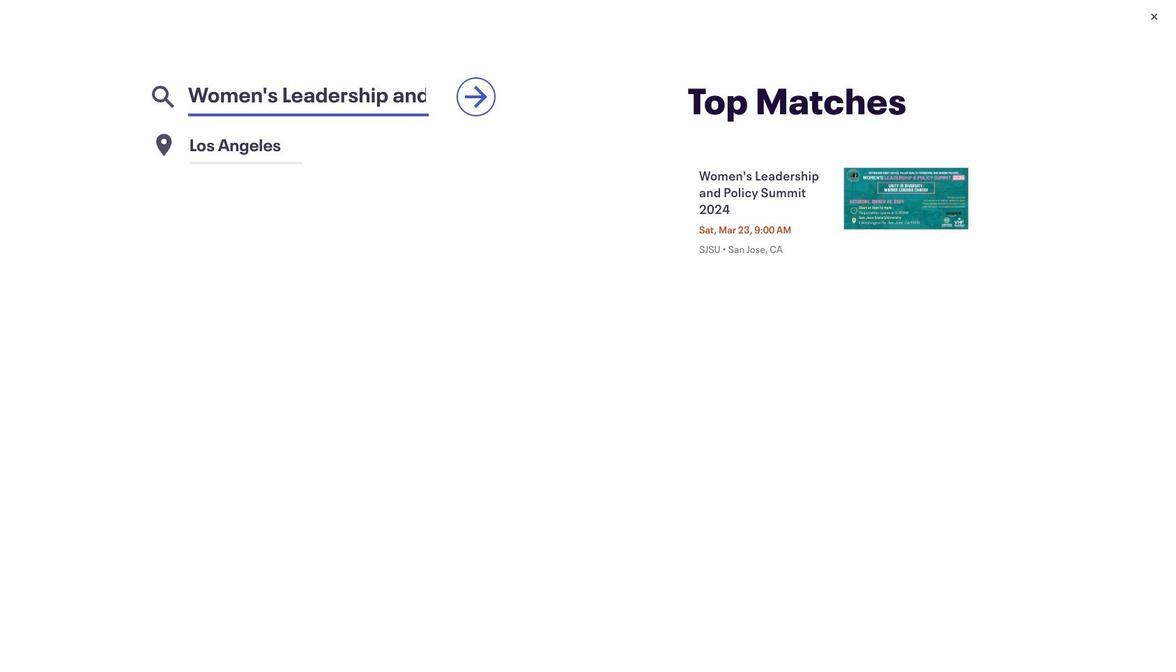 Task type: locate. For each thing, give the bounding box(es) containing it.
run search image
[[460, 80, 493, 114]]

None search field
[[188, 73, 429, 116]]

alert dialog
[[0, 0, 1172, 672]]

None text field
[[190, 126, 511, 165]]



Task type: describe. For each thing, give the bounding box(es) containing it.
open search bar element
[[124, 5, 786, 36]]

homepage header image
[[0, 42, 1172, 382]]

sign up element
[[1121, 14, 1155, 28]]



Task type: vqa. For each thing, say whether or not it's contained in the screenshot.
5 Nightmares Every Event Planner Has Experienced
no



